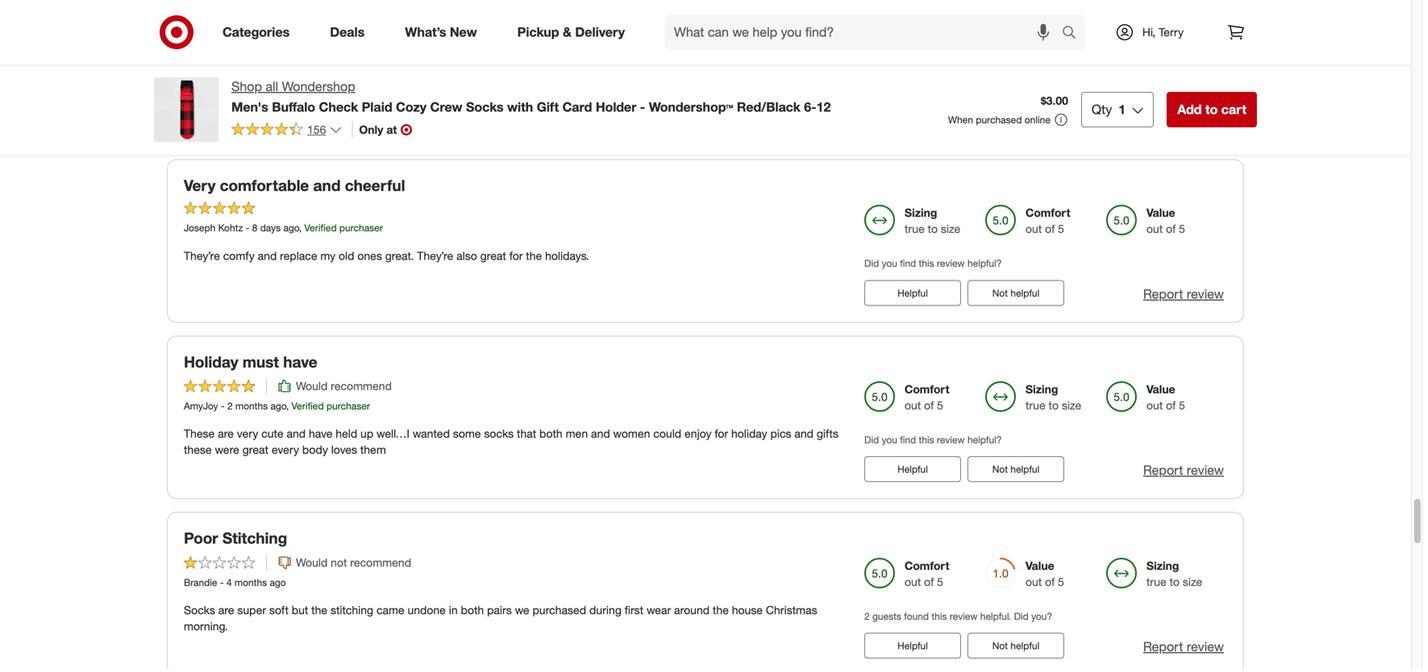 Task type: locate. For each thing, give the bounding box(es) containing it.
1 vertical spatial sizing true to size
[[1026, 382, 1081, 413]]

helpful for and
[[898, 287, 928, 299]]

recommend up held
[[331, 379, 392, 393]]

wondershop™
[[649, 99, 733, 115]]

would up amyjoy - 2 months ago , verified purchaser
[[296, 379, 328, 393]]

ago for 2
[[270, 400, 286, 412]]

brandie
[[184, 576, 217, 589]]

soft left all
[[239, 74, 258, 88]]

holiday
[[184, 353, 238, 371]]

2 are from the top
[[218, 603, 234, 617]]

1 vertical spatial did you find this review helpful?
[[864, 434, 1002, 446]]

months for 4
[[235, 576, 267, 589]]

,
[[299, 222, 302, 234], [286, 400, 289, 412]]

they're
[[184, 249, 220, 263], [417, 249, 453, 263]]

not for the
[[331, 556, 347, 570]]

1 horizontal spatial socks
[[466, 99, 504, 115]]

are inside these are very cute and have held up well…i wanted some socks that both men and women could enjoy for holiday pics and gifts these were great every body loves them
[[218, 427, 234, 441]]

not helpful for poor stitching
[[992, 640, 1040, 652]]

0 vertical spatial both
[[539, 427, 563, 441]]

0 vertical spatial ,
[[299, 222, 302, 234]]

- down returnjng
[[640, 99, 645, 115]]

could
[[653, 427, 681, 441]]

not helpful
[[992, 110, 1040, 123], [992, 287, 1040, 299], [992, 463, 1040, 476], [992, 640, 1040, 652]]

soft left the but
[[269, 603, 289, 617]]

terry
[[1159, 25, 1184, 39]]

0 vertical spatial up
[[608, 74, 621, 88]]

comfort out of 5
[[1026, 206, 1070, 236], [905, 382, 949, 413], [905, 559, 949, 589]]

would up the but
[[296, 556, 328, 570]]

1 vertical spatial you
[[882, 434, 897, 446]]

purchased right we
[[533, 603, 586, 617]]

, up every
[[286, 400, 289, 412]]

1 vertical spatial socks
[[184, 603, 215, 617]]

2 vertical spatial ago
[[270, 576, 286, 589]]

3 not from the top
[[992, 463, 1008, 476]]

8
[[252, 222, 258, 234]]

enjoy
[[685, 427, 712, 441]]

2 vertical spatial true
[[1147, 575, 1167, 589]]

verified up my
[[304, 222, 337, 234]]

stitching right the but
[[331, 603, 373, 617]]

0 horizontal spatial for
[[509, 249, 523, 263]]

you for holiday must have
[[882, 434, 897, 446]]

very
[[237, 427, 258, 441]]

both
[[539, 427, 563, 441], [461, 603, 484, 617]]

this
[[919, 257, 934, 269], [919, 434, 934, 446], [932, 610, 947, 622]]

every
[[272, 443, 299, 457]]

1 vertical spatial verified
[[292, 400, 324, 412]]

1 horizontal spatial for
[[715, 427, 728, 441]]

0 vertical spatial helpful?
[[968, 257, 1002, 269]]

2 vertical spatial did
[[1014, 610, 1029, 622]]

add to cart
[[1177, 102, 1247, 117]]

cart
[[1221, 102, 1247, 117]]

them
[[360, 443, 386, 457]]

4 not helpful button from the top
[[968, 633, 1064, 659]]

0 vertical spatial find
[[900, 257, 916, 269]]

socks left with in the top left of the page
[[466, 99, 504, 115]]

report review for very comfortable and cheerful
[[1143, 286, 1224, 302]]

both inside these are very cute and have held up well…i wanted some socks that both men and women could enjoy for holiday pics and gifts these were great every body loves them
[[539, 427, 563, 441]]

3 report review from the top
[[1143, 463, 1224, 478]]

6-
[[804, 99, 817, 115]]

1 vertical spatial comfort out of 5
[[905, 382, 949, 413]]

months for 2
[[235, 400, 268, 412]]

gift
[[537, 99, 559, 115]]

1 right 'qty'
[[1119, 102, 1126, 117]]

great right also
[[480, 249, 506, 263]]

2 right amyjoy on the bottom left of the page
[[227, 400, 233, 412]]

loves
[[331, 443, 357, 457]]

0 horizontal spatial size
[[941, 222, 961, 236]]

&
[[563, 24, 572, 40]]

report review button for holiday must have
[[1143, 461, 1224, 480]]

0 horizontal spatial 2
[[227, 400, 233, 412]]

ago right the 'days'
[[283, 222, 299, 234]]

up up them
[[360, 427, 373, 441]]

buffalo
[[272, 99, 315, 115]]

2 vertical spatial recommend
[[350, 556, 411, 570]]

image of men's buffalo check plaid cozy crew socks with gift card holder - wondershop™ red/black 6-12 image
[[154, 77, 219, 142]]

2 you from the top
[[882, 434, 897, 446]]

holiday must have
[[184, 353, 317, 371]]

1 horizontal spatial great
[[480, 249, 506, 263]]

shop all wondershop men's buffalo check plaid cozy crew socks with gift card holder - wondershop™ red/black 6-12
[[231, 79, 831, 115]]

4 report review button from the top
[[1143, 638, 1224, 656]]

deals
[[330, 24, 365, 40]]

women
[[613, 427, 650, 441]]

1 vertical spatial came
[[377, 603, 404, 617]]

2 did you find this review helpful? from the top
[[864, 434, 1002, 446]]

1 vertical spatial recommend
[[331, 379, 392, 393]]

true
[[905, 222, 925, 236], [1026, 398, 1046, 413], [1147, 575, 1167, 589]]

purchaser
[[339, 222, 383, 234], [327, 400, 370, 412]]

1 vertical spatial size
[[1062, 398, 1081, 413]]

1 vertical spatial have
[[309, 427, 333, 441]]

1 horizontal spatial purchased
[[976, 114, 1022, 126]]

1 did you find this review helpful? from the top
[[864, 257, 1002, 269]]

and left cheerful
[[313, 176, 341, 195]]

0 vertical spatial great
[[480, 249, 506, 263]]

recommend up undone
[[350, 556, 411, 570]]

not
[[331, 26, 347, 40], [331, 556, 347, 570]]

3 report from the top
[[1143, 463, 1183, 478]]

both right in
[[461, 603, 484, 617]]

are for poor
[[218, 603, 234, 617]]

1 not helpful from the top
[[992, 110, 1040, 123]]

1 vertical spatial comfort
[[905, 382, 949, 396]]

0 vertical spatial helpful
[[898, 287, 928, 299]]

both inside socks are super soft but the stitching came undone in both pairs we purchased during first wear around the house christmas morning.
[[461, 603, 484, 617]]

0 vertical spatial size
[[941, 222, 961, 236]]

online
[[1025, 114, 1051, 126]]

1 vertical spatial not
[[331, 556, 347, 570]]

house
[[732, 603, 763, 617]]

first
[[625, 603, 644, 617]]

would not recommend for stitching
[[296, 556, 411, 570]]

well…i
[[377, 427, 410, 441]]

1 would from the top
[[296, 26, 328, 40]]

both right that on the bottom left of page
[[539, 427, 563, 441]]

recommend for stitching
[[350, 556, 411, 570]]

2 not from the top
[[992, 287, 1008, 299]]

ones
[[357, 249, 382, 263]]

1 vertical spatial did
[[864, 434, 879, 446]]

helpful button
[[864, 280, 961, 306], [864, 457, 961, 482], [864, 633, 961, 659]]

ended
[[572, 74, 605, 88]]

have right must
[[283, 353, 317, 371]]

1 vertical spatial are
[[218, 603, 234, 617]]

and up every
[[287, 427, 306, 441]]

2 vertical spatial helpful
[[898, 640, 928, 652]]

2 find from the top
[[900, 434, 916, 446]]

are left super
[[218, 603, 234, 617]]

did you find this review helpful?
[[864, 257, 1002, 269], [864, 434, 1002, 446]]

0 vertical spatial months
[[235, 400, 268, 412]]

1 horizontal spatial size
[[1062, 398, 1081, 413]]

1 right after
[[387, 74, 394, 88]]

0 vertical spatial helpful button
[[864, 280, 961, 306]]

2 would from the top
[[296, 379, 328, 393]]

great inside these are very cute and have held up well…i wanted some socks that both men and women could enjoy for holiday pics and gifts these were great every body loves them
[[242, 443, 268, 457]]

purchaser down "would recommend"
[[327, 400, 370, 412]]

1 horizontal spatial stitching
[[445, 74, 488, 88]]

cute
[[261, 427, 283, 441]]

of
[[924, 45, 934, 60], [1045, 45, 1055, 60], [1045, 222, 1055, 236], [1166, 222, 1176, 236], [924, 398, 934, 413], [1166, 398, 1176, 413], [924, 575, 934, 589], [1045, 575, 1055, 589]]

1 vertical spatial helpful
[[898, 463, 928, 476]]

3 report review button from the top
[[1143, 461, 1224, 480]]

delivery
[[575, 24, 625, 40]]

find
[[900, 257, 916, 269], [900, 434, 916, 446]]

recommend up after
[[350, 26, 411, 40]]

0 vertical spatial true
[[905, 222, 925, 236]]

report review for poor stitching
[[1143, 639, 1224, 655]]

2 horizontal spatial size
[[1183, 575, 1202, 589]]

out
[[905, 45, 921, 60], [1026, 45, 1042, 60], [1026, 222, 1042, 236], [1147, 222, 1163, 236], [905, 398, 921, 413], [1147, 398, 1163, 413], [905, 575, 921, 589], [1026, 575, 1042, 589]]

they're down 'joseph'
[[184, 249, 220, 263]]

months right "4"
[[235, 576, 267, 589]]

1 vertical spatial helpful?
[[968, 434, 1002, 446]]

great.
[[385, 249, 414, 263]]

1 report review from the top
[[1143, 110, 1224, 125]]

1 vertical spatial great
[[242, 443, 268, 457]]

2 vertical spatial sizing true to size
[[1147, 559, 1202, 589]]

2 helpful button from the top
[[864, 457, 961, 482]]

1 helpful button from the top
[[864, 280, 961, 306]]

not helpful button for poor stitching
[[968, 633, 1064, 659]]

0 vertical spatial would not recommend
[[296, 26, 411, 40]]

1 vertical spatial up
[[360, 427, 373, 441]]

2 vertical spatial comfort
[[905, 559, 949, 573]]

2 would not recommend from the top
[[296, 556, 411, 570]]

1 not helpful button from the top
[[968, 104, 1064, 129]]

0 vertical spatial would
[[296, 26, 328, 40]]

2 not from the top
[[331, 556, 347, 570]]

during
[[589, 603, 622, 617]]

socks
[[466, 99, 504, 115], [184, 603, 215, 617]]

0 vertical spatial recommend
[[350, 26, 411, 40]]

1 helpful from the top
[[1011, 110, 1040, 123]]

the left house
[[713, 603, 729, 617]]

only
[[359, 122, 383, 137]]

report review for holiday must have
[[1143, 463, 1224, 478]]

categories link
[[209, 15, 310, 50]]

and
[[262, 74, 281, 88], [313, 176, 341, 195], [258, 249, 277, 263], [287, 427, 306, 441], [591, 427, 610, 441], [795, 427, 814, 441]]

search
[[1055, 26, 1093, 42]]

not helpful button for very comfortable and cheerful
[[968, 280, 1064, 306]]

1 vertical spatial stitching
[[331, 603, 373, 617]]

christmas
[[766, 603, 817, 617]]

these are very cute and have held up well…i wanted some socks that both men and women could enjoy for holiday pics and gifts these were great every body loves them
[[184, 427, 839, 457]]

0 vertical spatial did you find this review helpful?
[[864, 257, 1002, 269]]

2 report review button from the top
[[1143, 285, 1224, 303]]

1 not from the top
[[331, 26, 347, 40]]

3 helpful from the top
[[1011, 463, 1040, 476]]

2 left guests
[[864, 610, 870, 622]]

0 vertical spatial have
[[283, 353, 317, 371]]

at
[[386, 122, 397, 137]]

are left very at bottom left
[[218, 427, 234, 441]]

1 helpful from the top
[[898, 287, 928, 299]]

1 helpful? from the top
[[968, 257, 1002, 269]]

soft
[[239, 74, 258, 88], [269, 603, 289, 617]]

did for very comfortable and cheerful
[[864, 257, 879, 269]]

not for holiday must have
[[992, 463, 1008, 476]]

1 vertical spatial both
[[461, 603, 484, 617]]

verified down "would recommend"
[[292, 400, 324, 412]]

1 vertical spatial ago
[[270, 400, 286, 412]]

the right wash
[[426, 74, 442, 88]]

2 not helpful from the top
[[992, 287, 1040, 299]]

super
[[237, 603, 266, 617]]

cozy
[[396, 99, 427, 115]]

2 not helpful button from the top
[[968, 280, 1064, 306]]

2 helpful from the top
[[1011, 287, 1040, 299]]

0 horizontal spatial true
[[905, 222, 925, 236]]

the left holidays.
[[526, 249, 542, 263]]

the right the but
[[311, 603, 327, 617]]

0 vertical spatial this
[[919, 257, 934, 269]]

have inside these are very cute and have held up well…i wanted some socks that both men and women could enjoy for holiday pics and gifts these were great every body loves them
[[309, 427, 333, 441]]

3 not helpful button from the top
[[968, 457, 1064, 482]]

1 vertical spatial for
[[715, 427, 728, 441]]

very
[[184, 176, 216, 195]]

would left deals
[[296, 26, 328, 40]]

1 you from the top
[[882, 257, 897, 269]]

ago up cute
[[270, 400, 286, 412]]

body
[[302, 443, 328, 457]]

did for holiday must have
[[864, 434, 879, 446]]

0 vertical spatial comfort
[[1026, 206, 1070, 220]]

purchased
[[976, 114, 1022, 126], [533, 603, 586, 617]]

, up replace
[[299, 222, 302, 234]]

0 horizontal spatial socks
[[184, 603, 215, 617]]

were down very at bottom left
[[215, 443, 239, 457]]

and down the 'days'
[[258, 249, 277, 263]]

out of 5
[[905, 45, 943, 60]]

0 horizontal spatial ,
[[286, 400, 289, 412]]

4 not helpful from the top
[[992, 640, 1040, 652]]

guests
[[872, 610, 901, 622]]

0 horizontal spatial purchased
[[533, 603, 586, 617]]

0 horizontal spatial sizing true to size
[[905, 206, 961, 236]]

would not recommend up the but
[[296, 556, 411, 570]]

you
[[882, 257, 897, 269], [882, 434, 897, 446]]

size
[[941, 222, 961, 236], [1062, 398, 1081, 413], [1183, 575, 1202, 589]]

4 report review from the top
[[1143, 639, 1224, 655]]

socks up morning. at the bottom of the page
[[184, 603, 215, 617]]

3 would from the top
[[296, 556, 328, 570]]

we
[[515, 603, 529, 617]]

1 vertical spatial this
[[919, 434, 934, 446]]

1 vertical spatial ,
[[286, 400, 289, 412]]

4 helpful from the top
[[1011, 640, 1040, 652]]

2 horizontal spatial true
[[1147, 575, 1167, 589]]

are inside socks are super soft but the stitching came undone in both pairs we purchased during first wear around the house christmas morning.
[[218, 603, 234, 617]]

socks inside socks are super soft but the stitching came undone in both pairs we purchased during first wear around the house christmas morning.
[[184, 603, 215, 617]]

brandie - 4 months ago
[[184, 576, 286, 589]]

after
[[361, 74, 384, 88]]

categories
[[223, 24, 290, 40]]

were right they
[[212, 74, 236, 88]]

0 vertical spatial socks
[[466, 99, 504, 115]]

some
[[453, 427, 481, 441]]

0 horizontal spatial great
[[242, 443, 268, 457]]

- left "4"
[[220, 576, 224, 589]]

1 horizontal spatial soft
[[269, 603, 289, 617]]

0 vertical spatial did
[[864, 257, 879, 269]]

4 not from the top
[[992, 640, 1008, 652]]

4 report from the top
[[1143, 639, 1183, 655]]

0 vertical spatial are
[[218, 427, 234, 441]]

0 vertical spatial not
[[331, 26, 347, 40]]

you for very comfortable and cheerful
[[882, 257, 897, 269]]

0 horizontal spatial came
[[377, 603, 404, 617]]

3 not helpful from the top
[[992, 463, 1040, 476]]

1 horizontal spatial both
[[539, 427, 563, 441]]

1 would not recommend from the top
[[296, 26, 411, 40]]

1 find from the top
[[900, 257, 916, 269]]

2 vertical spatial would
[[296, 556, 328, 570]]

ago
[[283, 222, 299, 234], [270, 400, 286, 412], [270, 576, 286, 589]]

2 horizontal spatial sizing true to size
[[1147, 559, 1202, 589]]

12
[[817, 99, 831, 115]]

and right "pics"
[[795, 427, 814, 441]]

soft inside socks are super soft but the stitching came undone in both pairs we purchased during first wear around the house christmas morning.
[[269, 603, 289, 617]]

months up very at bottom left
[[235, 400, 268, 412]]

3 helpful button from the top
[[864, 633, 961, 659]]

2 helpful? from the top
[[968, 434, 1002, 446]]

came left undone
[[377, 603, 404, 617]]

0 horizontal spatial they're
[[184, 249, 220, 263]]

up right ended
[[608, 74, 621, 88]]

2 report review from the top
[[1143, 286, 1224, 302]]

purchased inside socks are super soft but the stitching came undone in both pairs we purchased during first wear around the house christmas morning.
[[533, 603, 586, 617]]

stitching
[[222, 529, 287, 548]]

comfort out of 5 for poor stitching
[[905, 559, 949, 589]]

they're left also
[[417, 249, 453, 263]]

poor
[[184, 529, 218, 548]]

2 they're from the left
[[417, 249, 453, 263]]

1 vertical spatial helpful button
[[864, 457, 961, 482]]

1 vertical spatial 2
[[864, 610, 870, 622]]

0 horizontal spatial soft
[[239, 74, 258, 88]]

great down very at bottom left
[[242, 443, 268, 457]]

recommend for after
[[350, 26, 411, 40]]

sizing true to size
[[905, 206, 961, 236], [1026, 382, 1081, 413], [1147, 559, 1202, 589]]

1 vertical spatial were
[[215, 443, 239, 457]]

undone.
[[522, 74, 563, 88]]

have up body
[[309, 427, 333, 441]]

2 report from the top
[[1143, 286, 1183, 302]]

1 vertical spatial soft
[[269, 603, 289, 617]]

purchased right when
[[976, 114, 1022, 126]]

- right amyjoy on the bottom left of the page
[[221, 400, 225, 412]]

2 helpful from the top
[[898, 463, 928, 476]]

for right also
[[509, 249, 523, 263]]

came up with in the top left of the page
[[491, 74, 519, 88]]

purchaser up ones
[[339, 222, 383, 234]]

and left cozy.
[[262, 74, 281, 88]]

1 horizontal spatial they're
[[417, 249, 453, 263]]

stitching up crew
[[445, 74, 488, 88]]

helpful?
[[968, 257, 1002, 269], [968, 434, 1002, 446]]

holiday
[[731, 427, 767, 441]]

would for poor stitching
[[296, 556, 328, 570]]

would not recommend up however,
[[296, 26, 411, 40]]

when purchased online
[[948, 114, 1051, 126]]

for right enjoy
[[715, 427, 728, 441]]

1 are from the top
[[218, 427, 234, 441]]

1 horizontal spatial 1
[[1119, 102, 1126, 117]]

ago right "4"
[[270, 576, 286, 589]]

1 vertical spatial find
[[900, 434, 916, 446]]

0 vertical spatial soft
[[239, 74, 258, 88]]



Task type: vqa. For each thing, say whether or not it's contained in the screenshot.
FRAME TYPE within the All filters dialog
no



Task type: describe. For each thing, give the bounding box(es) containing it.
these
[[184, 427, 215, 441]]

report for very comfortable and cheerful
[[1143, 286, 1183, 302]]

with
[[507, 99, 533, 115]]

1 vertical spatial purchaser
[[327, 400, 370, 412]]

what's new link
[[391, 15, 497, 50]]

amyjoy - 2 months ago , verified purchaser
[[184, 400, 370, 412]]

What can we help you find? suggestions appear below search field
[[664, 15, 1066, 50]]

helpful? for very comfortable and cheerful
[[968, 257, 1002, 269]]

qty
[[1092, 102, 1112, 117]]

days
[[260, 222, 281, 234]]

wear
[[647, 603, 671, 617]]

this for and
[[919, 257, 934, 269]]

comfort for poor stitching
[[905, 559, 949, 573]]

helpful button for and
[[864, 280, 961, 306]]

helpful for very comfortable and cheerful
[[1011, 287, 1040, 299]]

helpful for have
[[898, 463, 928, 476]]

poor stitching
[[184, 529, 287, 548]]

joseph
[[184, 222, 216, 234]]

3 helpful from the top
[[898, 640, 928, 652]]

found
[[904, 610, 929, 622]]

undone
[[408, 603, 446, 617]]

- left 8 on the left top of the page
[[246, 222, 249, 234]]

did you find this review helpful? for holiday must have
[[864, 434, 1002, 446]]

helpful for holiday must have
[[1011, 463, 1040, 476]]

what's new
[[405, 24, 477, 40]]

$3.00
[[1041, 94, 1068, 108]]

comfortable
[[220, 176, 309, 195]]

2 guests found this review helpful. did you?
[[864, 610, 1052, 622]]

0 vertical spatial stitching
[[445, 74, 488, 88]]

new
[[450, 24, 477, 40]]

kohtz
[[218, 222, 243, 234]]

gifts
[[817, 427, 839, 441]]

1 vertical spatial 1
[[1119, 102, 1126, 117]]

around
[[674, 603, 710, 617]]

pickup
[[517, 24, 559, 40]]

however,
[[312, 74, 358, 88]]

comfort out of 5 for holiday must have
[[905, 382, 949, 413]]

0 vertical spatial purchaser
[[339, 222, 383, 234]]

0 vertical spatial were
[[212, 74, 236, 88]]

pairs
[[487, 603, 512, 617]]

1 report review button from the top
[[1143, 108, 1224, 127]]

they were soft and cozy. however, after 1 wash the stitching came undone. i ended up returnjng
[[184, 74, 669, 88]]

what's
[[405, 24, 446, 40]]

shop
[[231, 79, 262, 94]]

i
[[566, 74, 569, 88]]

1 horizontal spatial up
[[608, 74, 621, 88]]

wash
[[397, 74, 423, 88]]

deals link
[[316, 15, 385, 50]]

qty 1
[[1092, 102, 1126, 117]]

0 vertical spatial verified
[[304, 222, 337, 234]]

check
[[319, 99, 358, 115]]

socks are super soft but the stitching came undone in both pairs we purchased during first wear around the house christmas morning.
[[184, 603, 817, 633]]

to inside button
[[1205, 102, 1218, 117]]

not helpful button for holiday must have
[[968, 457, 1064, 482]]

stitching inside socks are super soft but the stitching came undone in both pairs we purchased during first wear around the house christmas morning.
[[331, 603, 373, 617]]

report for poor stitching
[[1143, 639, 1183, 655]]

men's
[[231, 99, 268, 115]]

came inside socks are super soft but the stitching came undone in both pairs we purchased during first wear around the house christmas morning.
[[377, 603, 404, 617]]

add to cart button
[[1167, 92, 1257, 127]]

when
[[948, 114, 973, 126]]

returnjng
[[624, 74, 669, 88]]

0 vertical spatial 2
[[227, 400, 233, 412]]

but
[[292, 603, 308, 617]]

in
[[449, 603, 458, 617]]

for inside these are very cute and have held up well…i wanted some socks that both men and women could enjoy for holiday pics and gifts these were great every body loves them
[[715, 427, 728, 441]]

plaid
[[362, 99, 392, 115]]

1 report from the top
[[1143, 110, 1183, 125]]

- inside shop all wondershop men's buffalo check plaid cozy crew socks with gift card holder - wondershop™ red/black 6-12
[[640, 99, 645, 115]]

find for very comfortable and cheerful
[[900, 257, 916, 269]]

add
[[1177, 102, 1202, 117]]

would for holiday must have
[[296, 379, 328, 393]]

pickup & delivery
[[517, 24, 625, 40]]

and right men
[[591, 427, 610, 441]]

0 vertical spatial for
[[509, 249, 523, 263]]

0 horizontal spatial 1
[[387, 74, 394, 88]]

amyjoy
[[184, 400, 218, 412]]

holder
[[596, 99, 636, 115]]

my
[[320, 249, 336, 263]]

this for have
[[919, 434, 934, 446]]

not helpful for very comfortable and cheerful
[[992, 287, 1040, 299]]

cozy.
[[284, 74, 309, 88]]

best2tarnow
[[184, 47, 239, 59]]

they're comfy and replace my old ones great. they're also great for the holidays.
[[184, 249, 589, 263]]

1 not from the top
[[992, 110, 1008, 123]]

ago for 4
[[270, 576, 286, 589]]

did you find this review helpful? for very comfortable and cheerful
[[864, 257, 1002, 269]]

old
[[339, 249, 354, 263]]

helpful? for holiday must have
[[968, 434, 1002, 446]]

pics
[[770, 427, 791, 441]]

wanted
[[413, 427, 450, 441]]

not helpful for holiday must have
[[992, 463, 1040, 476]]

report for holiday must have
[[1143, 463, 1183, 478]]

not for however,
[[331, 26, 347, 40]]

you?
[[1031, 610, 1052, 622]]

replace
[[280, 249, 317, 263]]

these
[[184, 443, 212, 457]]

find for holiday must have
[[900, 434, 916, 446]]

cheerful
[[345, 176, 405, 195]]

men
[[566, 427, 588, 441]]

up inside these are very cute and have held up well…i wanted some socks that both men and women could enjoy for holiday pics and gifts these were great every body loves them
[[360, 427, 373, 441]]

morning.
[[184, 619, 228, 633]]

held
[[336, 427, 357, 441]]

2 vertical spatial this
[[932, 610, 947, 622]]

search button
[[1055, 15, 1093, 53]]

also
[[456, 249, 477, 263]]

very comfortable and cheerful
[[184, 176, 405, 195]]

0 vertical spatial came
[[491, 74, 519, 88]]

all
[[266, 79, 278, 94]]

report review button for very comfortable and cheerful
[[1143, 285, 1224, 303]]

0 vertical spatial ago
[[283, 222, 299, 234]]

1 horizontal spatial sizing true to size
[[1026, 382, 1081, 413]]

helpful button for have
[[864, 457, 961, 482]]

comfort for holiday must have
[[905, 382, 949, 396]]

would recommend
[[296, 379, 392, 393]]

would not recommend for after
[[296, 26, 411, 40]]

not for poor stitching
[[992, 640, 1008, 652]]

4
[[226, 576, 232, 589]]

hi, terry
[[1142, 25, 1184, 39]]

were inside these are very cute and have held up well…i wanted some socks that both men and women could enjoy for holiday pics and gifts these were great every body loves them
[[215, 443, 239, 457]]

socks
[[484, 427, 514, 441]]

pickup & delivery link
[[504, 15, 645, 50]]

not for very comfortable and cheerful
[[992, 287, 1008, 299]]

hi,
[[1142, 25, 1156, 39]]

helpful for poor stitching
[[1011, 640, 1040, 652]]

1 they're from the left
[[184, 249, 220, 263]]

joseph kohtz - 8 days ago , verified purchaser
[[184, 222, 383, 234]]

socks inside shop all wondershop men's buffalo check plaid cozy crew socks with gift card holder - wondershop™ red/black 6-12
[[466, 99, 504, 115]]

1 vertical spatial true
[[1026, 398, 1046, 413]]

156 link
[[231, 122, 342, 140]]

0 vertical spatial purchased
[[976, 114, 1022, 126]]

0 vertical spatial sizing true to size
[[905, 206, 961, 236]]

they
[[184, 74, 208, 88]]

report review button for poor stitching
[[1143, 638, 1224, 656]]

only at
[[359, 122, 397, 137]]

0 vertical spatial comfort out of 5
[[1026, 206, 1070, 236]]

are for holiday
[[218, 427, 234, 441]]



